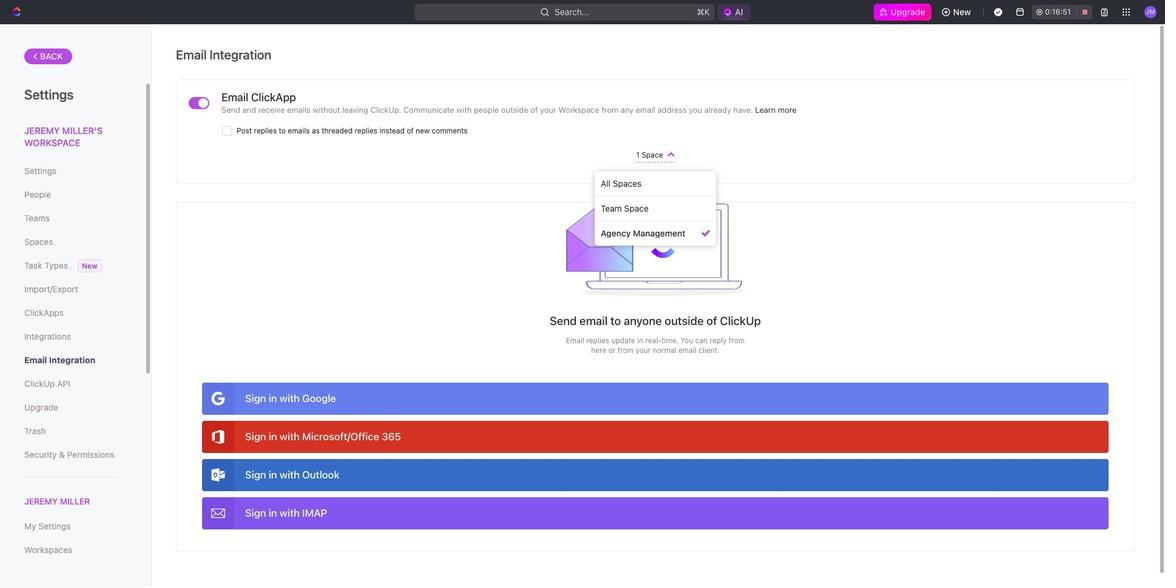 Task type: describe. For each thing, give the bounding box(es) containing it.
email inside email replies update in real-time. you can reply from here or from your normal email client.
[[678, 346, 697, 355]]

teams link
[[24, 208, 121, 229]]

threaded
[[322, 126, 353, 135]]

email replies update in real-time. you can reply from here or from your normal email client.
[[566, 336, 745, 355]]

types
[[44, 260, 68, 271]]

1 horizontal spatial replies
[[355, 126, 378, 135]]

1 vertical spatial from
[[729, 336, 745, 345]]

people
[[474, 105, 499, 115]]

reply
[[710, 336, 727, 345]]

clickup.
[[370, 105, 401, 115]]

new inside settings 'element'
[[82, 262, 97, 271]]

import/export
[[24, 284, 78, 294]]

trash
[[24, 426, 46, 436]]

space for team space
[[624, 203, 649, 214]]

1 horizontal spatial email integration
[[176, 47, 271, 62]]

email inside email clickapp send and receive emails without leaving clickup. communicate with people outside of your workspace from any email address you already have. learn more
[[636, 105, 655, 115]]

workspace inside email clickapp send and receive emails without leaving clickup. communicate with people outside of your workspace from any email address you already have. learn more
[[558, 105, 599, 115]]

agency management
[[601, 228, 685, 238]]

management
[[633, 228, 685, 238]]

my
[[24, 521, 36, 532]]

your inside email clickapp send and receive emails without leaving clickup. communicate with people outside of your workspace from any email address you already have. learn more
[[540, 105, 556, 115]]

of inside email clickapp send and receive emails without leaving clickup. communicate with people outside of your workspace from any email address you already have. learn more
[[530, 105, 538, 115]]

your inside email replies update in real-time. you can reply from here or from your normal email client.
[[636, 346, 651, 355]]

have.
[[733, 105, 753, 115]]

communicate
[[403, 105, 454, 115]]

sign for sign in with outlook
[[245, 469, 266, 481]]

sign in with imap
[[245, 507, 327, 519]]

jeremy miller's workspace
[[24, 125, 103, 148]]

team space
[[601, 203, 649, 214]]

in for sign in with outlook
[[269, 469, 277, 481]]

workspace inside jeremy miller's workspace
[[24, 137, 80, 148]]

as
[[312, 126, 320, 135]]

workspaces link
[[24, 540, 121, 561]]

new button
[[936, 2, 978, 22]]

my settings
[[24, 521, 71, 532]]

jeremy for jeremy miller
[[24, 496, 58, 507]]

learn
[[755, 105, 776, 115]]

2 vertical spatial of
[[706, 314, 717, 328]]

already
[[704, 105, 731, 115]]

can
[[695, 336, 708, 345]]

address
[[657, 105, 687, 115]]

send email to anyone outside of clickup
[[550, 314, 761, 328]]

without
[[313, 105, 340, 115]]

all
[[601, 178, 610, 189]]

sign in with outlook button
[[202, 459, 1109, 492]]

1 vertical spatial emails
[[288, 126, 310, 135]]

clickapps link
[[24, 303, 121, 323]]

outlook
[[302, 469, 340, 481]]

settings element
[[0, 24, 152, 587]]

here
[[591, 346, 606, 355]]

comments
[[432, 126, 468, 135]]

0 vertical spatial upgrade
[[891, 7, 925, 17]]

⌘k
[[697, 7, 710, 17]]

sign in with google
[[245, 393, 336, 405]]

integrations
[[24, 331, 71, 342]]

or
[[608, 346, 616, 355]]

imap
[[302, 507, 327, 519]]

&
[[59, 450, 65, 460]]

search...
[[555, 7, 589, 17]]

and
[[242, 105, 256, 115]]

1 vertical spatial upgrade link
[[24, 397, 121, 418]]

email integration link
[[24, 350, 121, 371]]

agency
[[601, 228, 631, 238]]

sign in with microsoft/office 365
[[245, 431, 401, 443]]

integration inside settings 'element'
[[49, 355, 95, 365]]

settings link
[[24, 161, 121, 181]]

clickapps
[[24, 308, 64, 318]]

time.
[[661, 336, 678, 345]]

import/export link
[[24, 279, 121, 300]]

from inside email clickapp send and receive emails without leaving clickup. communicate with people outside of your workspace from any email address you already have. learn more
[[601, 105, 619, 115]]

real-
[[645, 336, 661, 345]]

with for outlook
[[280, 469, 300, 481]]

emails inside email clickapp send and receive emails without leaving clickup. communicate with people outside of your workspace from any email address you already have. learn more
[[287, 105, 311, 115]]

leaving
[[342, 105, 368, 115]]

all spaces
[[601, 178, 642, 189]]

1 space
[[636, 150, 663, 160]]

1 vertical spatial send
[[550, 314, 577, 328]]

1 vertical spatial outside
[[665, 314, 704, 328]]

post
[[237, 126, 252, 135]]

update
[[611, 336, 635, 345]]

email clickapp send and receive emails without leaving clickup. communicate with people outside of your workspace from any email address you already have. learn more
[[221, 91, 797, 115]]

client.
[[699, 346, 720, 355]]

sign in with microsoft/office 365 button
[[202, 421, 1109, 453]]

people link
[[24, 184, 121, 205]]

0:16:51
[[1045, 7, 1071, 16]]

new
[[416, 126, 430, 135]]

you
[[689, 105, 702, 115]]

more
[[778, 105, 797, 115]]

1 vertical spatial email
[[580, 314, 608, 328]]

with for google
[[280, 393, 300, 405]]

to for anyone
[[610, 314, 621, 328]]

post replies to emails as threaded replies instead of new comments
[[237, 126, 468, 135]]

in for sign in with google
[[269, 393, 277, 405]]

security & permissions
[[24, 450, 114, 460]]

task
[[24, 260, 42, 271]]



Task type: locate. For each thing, give the bounding box(es) containing it.
workspaces
[[24, 545, 72, 555]]

workspace
[[558, 105, 599, 115], [24, 137, 80, 148]]

0 horizontal spatial upgrade
[[24, 402, 58, 413]]

1 horizontal spatial workspace
[[558, 105, 599, 115]]

miller's
[[62, 125, 103, 136]]

0 vertical spatial email
[[636, 105, 655, 115]]

clickup inside settings 'element'
[[24, 379, 55, 389]]

1 horizontal spatial clickup
[[720, 314, 761, 328]]

new
[[953, 7, 971, 17], [82, 262, 97, 271]]

from right reply
[[729, 336, 745, 345]]

with inside button
[[280, 469, 300, 481]]

jeremy inside jeremy miller's workspace
[[24, 125, 60, 136]]

spaces right the all
[[613, 178, 642, 189]]

1 horizontal spatial outside
[[665, 314, 704, 328]]

normal
[[653, 346, 676, 355]]

new inside button
[[953, 7, 971, 17]]

0 horizontal spatial clickup
[[24, 379, 55, 389]]

1 vertical spatial of
[[407, 126, 414, 135]]

learn more link
[[755, 105, 797, 115]]

jeremy for jeremy miller's workspace
[[24, 125, 60, 136]]

miller
[[60, 496, 90, 507]]

in inside email replies update in real-time. you can reply from here or from your normal email client.
[[637, 336, 643, 345]]

upgrade left new button
[[891, 7, 925, 17]]

0 vertical spatial settings
[[24, 87, 74, 103]]

of
[[530, 105, 538, 115], [407, 126, 414, 135], [706, 314, 717, 328]]

outside up you
[[665, 314, 704, 328]]

2 sign from the top
[[245, 431, 266, 443]]

clickup left api
[[24, 379, 55, 389]]

with for microsoft/office
[[280, 431, 300, 443]]

email up here
[[580, 314, 608, 328]]

from down update
[[618, 346, 634, 355]]

0 vertical spatial from
[[601, 105, 619, 115]]

settings right my on the bottom of page
[[38, 521, 71, 532]]

sign in with outlook
[[245, 469, 340, 481]]

2 vertical spatial settings
[[38, 521, 71, 532]]

0 vertical spatial space
[[642, 150, 663, 160]]

replies for email
[[586, 336, 609, 345]]

1 horizontal spatial your
[[636, 346, 651, 355]]

0 horizontal spatial email integration
[[24, 355, 95, 365]]

0 horizontal spatial upgrade link
[[24, 397, 121, 418]]

1 vertical spatial spaces
[[24, 237, 53, 247]]

in down sign in with google
[[269, 431, 277, 443]]

1 vertical spatial integration
[[49, 355, 95, 365]]

google
[[302, 393, 336, 405]]

1 horizontal spatial upgrade link
[[874, 4, 931, 21]]

sign
[[245, 393, 266, 405], [245, 431, 266, 443], [245, 469, 266, 481], [245, 507, 266, 519]]

with left 'people'
[[456, 105, 472, 115]]

0 vertical spatial of
[[530, 105, 538, 115]]

emails
[[287, 105, 311, 115], [288, 126, 310, 135]]

1 vertical spatial workspace
[[24, 137, 80, 148]]

1 vertical spatial upgrade
[[24, 402, 58, 413]]

of right 'people'
[[530, 105, 538, 115]]

0 vertical spatial to
[[279, 126, 286, 135]]

instead
[[380, 126, 405, 135]]

sign for sign in with google
[[245, 393, 266, 405]]

of up reply
[[706, 314, 717, 328]]

sign for sign in with imap
[[245, 507, 266, 519]]

with left imap
[[280, 507, 300, 519]]

emails left as on the left top
[[288, 126, 310, 135]]

people
[[24, 189, 51, 200]]

in up 'sign in with imap' at the bottom of page
[[269, 469, 277, 481]]

emails right receive on the top of page
[[287, 105, 311, 115]]

1 vertical spatial settings
[[24, 166, 57, 176]]

microsoft/office
[[302, 431, 379, 443]]

0 vertical spatial new
[[953, 7, 971, 17]]

2 vertical spatial from
[[618, 346, 634, 355]]

teams
[[24, 213, 50, 223]]

4 sign from the top
[[245, 507, 266, 519]]

your
[[540, 105, 556, 115], [636, 346, 651, 355]]

1 horizontal spatial integration
[[210, 47, 271, 62]]

upgrade link
[[874, 4, 931, 21], [24, 397, 121, 418]]

3 sign from the top
[[245, 469, 266, 481]]

email right any
[[636, 105, 655, 115]]

email inside email clickapp send and receive emails without leaving clickup. communicate with people outside of your workspace from any email address you already have. learn more
[[221, 91, 248, 104]]

with
[[456, 105, 472, 115], [280, 393, 300, 405], [280, 431, 300, 443], [280, 469, 300, 481], [280, 507, 300, 519]]

permissions
[[67, 450, 114, 460]]

0 horizontal spatial of
[[407, 126, 414, 135]]

1 horizontal spatial to
[[610, 314, 621, 328]]

0 vertical spatial integration
[[210, 47, 271, 62]]

to for emails
[[279, 126, 286, 135]]

2 horizontal spatial email
[[678, 346, 697, 355]]

trash link
[[24, 421, 121, 442]]

in for sign in with imap
[[269, 507, 277, 519]]

spaces inside settings 'element'
[[24, 237, 53, 247]]

0 horizontal spatial workspace
[[24, 137, 80, 148]]

365
[[382, 431, 401, 443]]

0 vertical spatial jeremy
[[24, 125, 60, 136]]

send inside email clickapp send and receive emails without leaving clickup. communicate with people outside of your workspace from any email address you already have. learn more
[[221, 105, 240, 115]]

in inside button
[[269, 469, 277, 481]]

clickup
[[720, 314, 761, 328], [24, 379, 55, 389]]

from
[[601, 105, 619, 115], [729, 336, 745, 345], [618, 346, 634, 355]]

0 vertical spatial your
[[540, 105, 556, 115]]

settings
[[24, 87, 74, 103], [24, 166, 57, 176], [38, 521, 71, 532]]

back
[[40, 51, 63, 61]]

in left the real-
[[637, 336, 643, 345]]

to up update
[[610, 314, 621, 328]]

upgrade inside settings 'element'
[[24, 402, 58, 413]]

to down receive on the top of page
[[279, 126, 286, 135]]

workspace left any
[[558, 105, 599, 115]]

integration up the clickapp at the left
[[210, 47, 271, 62]]

jeremy up my settings at the bottom left of the page
[[24, 496, 58, 507]]

with left google
[[280, 393, 300, 405]]

in left google
[[269, 393, 277, 405]]

security
[[24, 450, 57, 460]]

email
[[636, 105, 655, 115], [580, 314, 608, 328], [678, 346, 697, 355]]

outside
[[501, 105, 528, 115], [665, 314, 704, 328]]

clickup api link
[[24, 374, 121, 394]]

in left imap
[[269, 507, 277, 519]]

upgrade down clickup api
[[24, 402, 58, 413]]

upgrade link left new button
[[874, 4, 931, 21]]

1 vertical spatial your
[[636, 346, 651, 355]]

sign in with google button
[[202, 383, 1109, 415]]

with left outlook
[[280, 469, 300, 481]]

space
[[642, 150, 663, 160], [624, 203, 649, 214]]

clickup api
[[24, 379, 70, 389]]

0 horizontal spatial email
[[580, 314, 608, 328]]

my settings link
[[24, 516, 121, 537]]

replies
[[254, 126, 277, 135], [355, 126, 378, 135], [586, 336, 609, 345]]

1 horizontal spatial spaces
[[613, 178, 642, 189]]

replies down leaving
[[355, 126, 378, 135]]

2 horizontal spatial of
[[706, 314, 717, 328]]

1 vertical spatial email integration
[[24, 355, 95, 365]]

0 horizontal spatial replies
[[254, 126, 277, 135]]

email integration inside settings 'element'
[[24, 355, 95, 365]]

1 vertical spatial jeremy
[[24, 496, 58, 507]]

sign for sign in with microsoft/office 365
[[245, 431, 266, 443]]

0:16:51 button
[[1032, 5, 1092, 19]]

jeremy miller
[[24, 496, 90, 507]]

space for 1 space
[[642, 150, 663, 160]]

integration down integrations link
[[49, 355, 95, 365]]

clickapp
[[251, 91, 296, 104]]

0 vertical spatial send
[[221, 105, 240, 115]]

1 vertical spatial to
[[610, 314, 621, 328]]

you
[[680, 336, 693, 345]]

jeremy
[[24, 125, 60, 136], [24, 496, 58, 507]]

1 vertical spatial clickup
[[24, 379, 55, 389]]

1
[[636, 150, 640, 160]]

1 jeremy from the top
[[24, 125, 60, 136]]

workspace down miller's
[[24, 137, 80, 148]]

in
[[637, 336, 643, 345], [269, 393, 277, 405], [269, 431, 277, 443], [269, 469, 277, 481], [269, 507, 277, 519]]

space right the 1
[[642, 150, 663, 160]]

settings down back link
[[24, 87, 74, 103]]

0 vertical spatial upgrade link
[[874, 4, 931, 21]]

0 horizontal spatial new
[[82, 262, 97, 271]]

0 horizontal spatial to
[[279, 126, 286, 135]]

space right team
[[624, 203, 649, 214]]

2 jeremy from the top
[[24, 496, 58, 507]]

0 vertical spatial email integration
[[176, 47, 271, 62]]

0 vertical spatial spaces
[[613, 178, 642, 189]]

spaces link
[[24, 232, 121, 252]]

email down you
[[678, 346, 697, 355]]

0 vertical spatial clickup
[[720, 314, 761, 328]]

email inside email replies update in real-time. you can reply from here or from your normal email client.
[[566, 336, 584, 345]]

0 horizontal spatial integration
[[49, 355, 95, 365]]

from left any
[[601, 105, 619, 115]]

replies for post
[[254, 126, 277, 135]]

0 vertical spatial workspace
[[558, 105, 599, 115]]

team
[[601, 203, 622, 214]]

2 vertical spatial email
[[678, 346, 697, 355]]

integration
[[210, 47, 271, 62], [49, 355, 95, 365]]

0 vertical spatial emails
[[287, 105, 311, 115]]

api
[[57, 379, 70, 389]]

0 vertical spatial outside
[[501, 105, 528, 115]]

sign in with imap button
[[202, 498, 1109, 530]]

0 horizontal spatial spaces
[[24, 237, 53, 247]]

integrations link
[[24, 326, 121, 347]]

sign inside button
[[245, 469, 266, 481]]

spaces down teams
[[24, 237, 53, 247]]

in for sign in with microsoft/office 365
[[269, 431, 277, 443]]

replies right post
[[254, 126, 277, 135]]

spaces
[[613, 178, 642, 189], [24, 237, 53, 247]]

2 horizontal spatial replies
[[586, 336, 609, 345]]

receive
[[258, 105, 285, 115]]

1 horizontal spatial email
[[636, 105, 655, 115]]

1 sign from the top
[[245, 393, 266, 405]]

with for imap
[[280, 507, 300, 519]]

jeremy left miller's
[[24, 125, 60, 136]]

replies up here
[[586, 336, 609, 345]]

1 vertical spatial new
[[82, 262, 97, 271]]

anyone
[[624, 314, 662, 328]]

send
[[221, 105, 240, 115], [550, 314, 577, 328]]

1 horizontal spatial upgrade
[[891, 7, 925, 17]]

email
[[176, 47, 207, 62], [221, 91, 248, 104], [566, 336, 584, 345], [24, 355, 47, 365]]

outside right 'people'
[[501, 105, 528, 115]]

replies inside email replies update in real-time. you can reply from here or from your normal email client.
[[586, 336, 609, 345]]

1 horizontal spatial new
[[953, 7, 971, 17]]

with down sign in with google
[[280, 431, 300, 443]]

1 vertical spatial space
[[624, 203, 649, 214]]

upgrade link up trash link
[[24, 397, 121, 418]]

outside inside email clickapp send and receive emails without leaving clickup. communicate with people outside of your workspace from any email address you already have. learn more
[[501, 105, 528, 115]]

1 horizontal spatial of
[[530, 105, 538, 115]]

of left new
[[407, 126, 414, 135]]

security & permissions link
[[24, 445, 121, 465]]

with inside email clickapp send and receive emails without leaving clickup. communicate with people outside of your workspace from any email address you already have. learn more
[[456, 105, 472, 115]]

task types
[[24, 260, 68, 271]]

any
[[621, 105, 634, 115]]

0 horizontal spatial send
[[221, 105, 240, 115]]

0 horizontal spatial your
[[540, 105, 556, 115]]

settings up people
[[24, 166, 57, 176]]

email inside email integration link
[[24, 355, 47, 365]]

0 horizontal spatial outside
[[501, 105, 528, 115]]

back link
[[24, 49, 72, 64]]

clickup up reply
[[720, 314, 761, 328]]

1 horizontal spatial send
[[550, 314, 577, 328]]



Task type: vqa. For each thing, say whether or not it's contained in the screenshot.
25% complete
no



